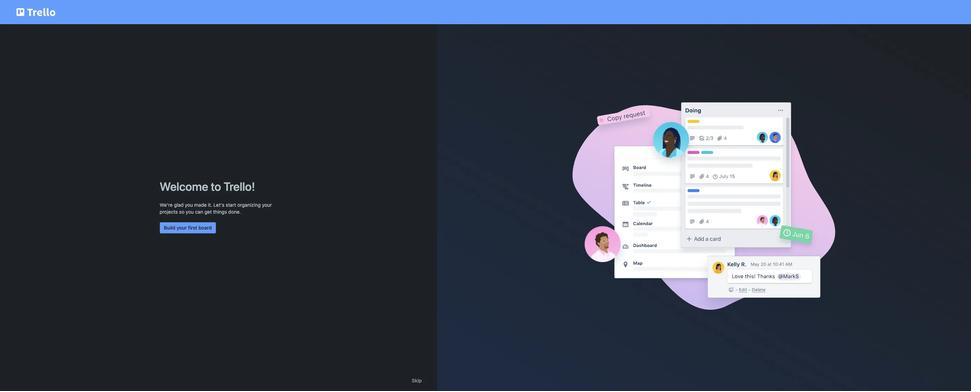 Task type: locate. For each thing, give the bounding box(es) containing it.
1 horizontal spatial your
[[262, 202, 272, 208]]

welcome to trello!
[[160, 179, 255, 193]]

you right so
[[186, 209, 194, 215]]

let's
[[214, 202, 225, 208]]

organizing
[[237, 202, 261, 208]]

trello!
[[224, 179, 255, 193]]

you
[[185, 202, 193, 208], [186, 209, 194, 215]]

build your first board
[[164, 225, 212, 231]]

we're
[[160, 202, 173, 208]]

build your first board button
[[160, 222, 216, 233]]

skip button
[[412, 378, 422, 385]]

your
[[262, 202, 272, 208], [177, 225, 187, 231]]

welcome to trello! image
[[577, 95, 832, 320]]

1 vertical spatial your
[[177, 225, 187, 231]]

it.
[[208, 202, 212, 208]]

so
[[179, 209, 185, 215]]

done.
[[228, 209, 241, 215]]

0 vertical spatial your
[[262, 202, 272, 208]]

start
[[226, 202, 236, 208]]

welcome
[[160, 179, 208, 193]]

0 horizontal spatial your
[[177, 225, 187, 231]]

things
[[213, 209, 227, 215]]

your left first
[[177, 225, 187, 231]]

your right organizing
[[262, 202, 272, 208]]

0 vertical spatial you
[[185, 202, 193, 208]]

you right "glad"
[[185, 202, 193, 208]]



Task type: vqa. For each thing, say whether or not it's contained in the screenshot.
your in Button
yes



Task type: describe. For each thing, give the bounding box(es) containing it.
glad
[[174, 202, 184, 208]]

projects
[[160, 209, 178, 215]]

first
[[188, 225, 197, 231]]

can
[[195, 209, 203, 215]]

board
[[199, 225, 212, 231]]

your inside 'button'
[[177, 225, 187, 231]]

1 vertical spatial you
[[186, 209, 194, 215]]

to
[[211, 179, 221, 193]]

build
[[164, 225, 175, 231]]

we're glad you made it. let's start organizing your projects so you can get things done.
[[160, 202, 272, 215]]

made
[[194, 202, 207, 208]]

your inside we're glad you made it. let's start organizing your projects so you can get things done.
[[262, 202, 272, 208]]

get
[[205, 209, 212, 215]]

trello image
[[15, 4, 57, 20]]

skip
[[412, 378, 422, 384]]



